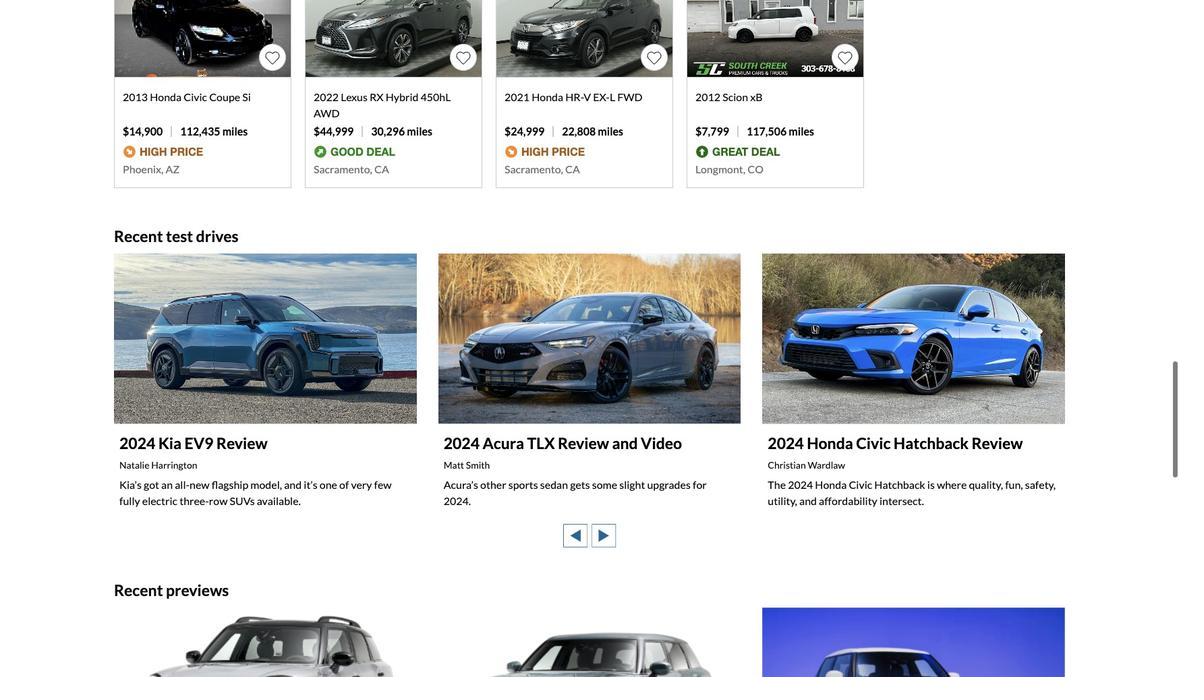 Task type: vqa. For each thing, say whether or not it's contained in the screenshot.


Task type: describe. For each thing, give the bounding box(es) containing it.
miles for 117,506 miles
[[789, 124, 814, 137]]

video
[[641, 433, 682, 452]]

lexus
[[341, 89, 368, 102]]

117,506
[[747, 124, 787, 137]]

2022 lexus rx hybrid 450hl awd image
[[306, 0, 482, 76]]

honda inside the 2024 honda civic hatchback is where quality, fun, safety, utility, and affordability intersect.
[[815, 477, 847, 490]]

2023 mini cooper clubman image
[[438, 607, 741, 677]]

scion
[[723, 89, 748, 102]]

suvs
[[230, 493, 255, 506]]

hatchback inside 2024 honda civic hatchback review christian wardlaw
[[894, 433, 969, 452]]

30,296 miles
[[371, 124, 433, 137]]

phoenix, az
[[123, 161, 180, 174]]

civic for coupe
[[184, 89, 207, 102]]

hatchback inside the 2024 honda civic hatchback is where quality, fun, safety, utility, and affordability intersect.
[[875, 477, 926, 490]]

affordability
[[819, 493, 878, 506]]

test
[[166, 225, 193, 244]]

electric
[[142, 493, 178, 506]]

2012
[[696, 89, 721, 102]]

previews
[[166, 580, 229, 599]]

2024 for 2024 honda civic hatchback review
[[768, 433, 804, 452]]

$24,999
[[505, 124, 545, 137]]

2012 scion xb
[[696, 89, 763, 102]]

sacramento, for high
[[505, 161, 563, 174]]

co
[[748, 161, 764, 174]]

recent for recent test drives
[[114, 225, 163, 244]]

honda for 2013
[[150, 89, 182, 102]]

acura's other sports sedan gets some slight upgrades for 2024.
[[444, 477, 707, 506]]

safety,
[[1025, 477, 1056, 490]]

az
[[166, 161, 180, 174]]

it's
[[304, 477, 318, 490]]

sacramento, for good
[[314, 161, 372, 174]]

slight
[[619, 477, 645, 490]]

2013 honda civic coupe si
[[123, 89, 251, 102]]

great deal
[[712, 144, 780, 157]]

recent test drives
[[114, 225, 239, 244]]

three-
[[180, 493, 209, 506]]

2024 acura tlx review and video link
[[444, 433, 682, 452]]

hybrid
[[386, 89, 419, 102]]

22,808 miles
[[562, 124, 623, 137]]

very
[[351, 477, 372, 490]]

other
[[480, 477, 506, 490]]

2024 kia ev9 review link
[[119, 433, 268, 452]]

acura's
[[444, 477, 478, 490]]

the
[[768, 477, 786, 490]]

phoenix,
[[123, 161, 164, 174]]

2022
[[314, 89, 339, 102]]

review inside 2024 honda civic hatchback review christian wardlaw
[[972, 433, 1023, 452]]

few
[[374, 477, 392, 490]]

for
[[693, 477, 707, 490]]

price for ca
[[552, 144, 585, 157]]

longmont,
[[696, 161, 746, 174]]

flagship
[[212, 477, 248, 490]]

ca for high price
[[565, 161, 580, 174]]

2013 honda civic coupe si image
[[115, 0, 291, 76]]

2013
[[123, 89, 148, 102]]

got
[[144, 477, 159, 490]]

recent previews
[[114, 580, 229, 599]]

miles for 30,296 miles
[[407, 124, 433, 137]]

recent for recent previews
[[114, 580, 163, 599]]

christian
[[768, 458, 806, 470]]

ex-
[[593, 89, 610, 102]]

miles for 22,808 miles
[[598, 124, 623, 137]]

ev9
[[185, 433, 213, 452]]

kia
[[158, 433, 182, 452]]

2024 for 2024 kia ev9 review
[[119, 433, 155, 452]]

wardlaw
[[808, 458, 845, 470]]

natalie
[[119, 458, 149, 470]]

sacramento, ca for good
[[314, 161, 389, 174]]

high for $14,900
[[140, 144, 167, 157]]

2024 kia ev9 review natalie harrington
[[119, 433, 268, 470]]

2024 honda civic hatchback review christian wardlaw
[[768, 433, 1023, 470]]

some
[[592, 477, 617, 490]]

2023 mini countryman image
[[114, 607, 417, 677]]

high price for sacramento,
[[522, 144, 585, 157]]

v
[[584, 89, 591, 102]]

utility,
[[768, 493, 797, 506]]

2022 lexus rx hybrid 450hl awd
[[314, 89, 451, 118]]

ca for good deal
[[375, 161, 389, 174]]

is
[[928, 477, 935, 490]]

kia's
[[119, 477, 142, 490]]



Task type: locate. For each thing, give the bounding box(es) containing it.
review inside 2024 kia ev9 review natalie harrington
[[216, 433, 268, 452]]

2 high price from the left
[[522, 144, 585, 157]]

the 2024 honda civic hatchback is where quality, fun, safety, utility, and affordability intersect.
[[768, 477, 1056, 506]]

sacramento, ca for high
[[505, 161, 580, 174]]

2021
[[505, 89, 530, 102]]

2 price from the left
[[552, 144, 585, 157]]

honda down wardlaw
[[815, 477, 847, 490]]

miles right 22,808
[[598, 124, 623, 137]]

drives
[[196, 225, 239, 244]]

high down the $24,999
[[522, 144, 549, 157]]

2 review from the left
[[558, 433, 609, 452]]

3 review from the left
[[972, 433, 1023, 452]]

intersect.
[[880, 493, 924, 506]]

2 miles from the left
[[407, 124, 433, 137]]

miles right the "117,506"
[[789, 124, 814, 137]]

deal for ca
[[367, 144, 395, 157]]

3 miles from the left
[[598, 124, 623, 137]]

civic inside the 2024 honda civic hatchback is where quality, fun, safety, utility, and affordability intersect.
[[849, 477, 873, 490]]

new
[[190, 477, 210, 490]]

and inside kia's got an all-new flagship model, and it's one of very few fully electric three-row suvs available.
[[284, 477, 302, 490]]

$44,999
[[314, 124, 354, 137]]

1 sacramento, from the left
[[314, 161, 372, 174]]

where
[[937, 477, 967, 490]]

0 horizontal spatial deal
[[367, 144, 395, 157]]

upgrades
[[647, 477, 691, 490]]

price up az
[[170, 144, 203, 157]]

2024 honda civic hatchback review image
[[763, 252, 1065, 423]]

$7,799
[[696, 124, 729, 137]]

112,435
[[180, 124, 220, 137]]

0 horizontal spatial and
[[284, 477, 302, 490]]

honda
[[150, 89, 182, 102], [532, 89, 563, 102], [807, 433, 853, 452], [815, 477, 847, 490]]

and inside the 2024 honda civic hatchback is where quality, fun, safety, utility, and affordability intersect.
[[800, 493, 817, 506]]

deal for co
[[751, 144, 780, 157]]

review inside 2024 acura tlx review and video matt smith
[[558, 433, 609, 452]]

row
[[209, 493, 228, 506]]

0 horizontal spatial price
[[170, 144, 203, 157]]

1 vertical spatial hatchback
[[875, 477, 926, 490]]

0 vertical spatial recent
[[114, 225, 163, 244]]

review right ev9
[[216, 433, 268, 452]]

2024 inside 2024 acura tlx review and video matt smith
[[444, 433, 480, 452]]

2 deal from the left
[[751, 144, 780, 157]]

2 high from the left
[[522, 144, 549, 157]]

review for tlx
[[558, 433, 609, 452]]

2 sacramento, ca from the left
[[505, 161, 580, 174]]

2021 honda hr-v ex-l fwd image
[[497, 0, 673, 76]]

1 horizontal spatial sacramento,
[[505, 161, 563, 174]]

honda inside 2024 honda civic hatchback review christian wardlaw
[[807, 433, 853, 452]]

117,506 miles
[[747, 124, 814, 137]]

0 vertical spatial civic
[[184, 89, 207, 102]]

1 ca from the left
[[375, 161, 389, 174]]

2024 inside 2024 kia ev9 review natalie harrington
[[119, 433, 155, 452]]

l
[[610, 89, 615, 102]]

miles right 112,435
[[222, 124, 248, 137]]

honda right 2013
[[150, 89, 182, 102]]

1 horizontal spatial sacramento, ca
[[505, 161, 580, 174]]

2024
[[119, 433, 155, 452], [444, 433, 480, 452], [768, 433, 804, 452], [788, 477, 813, 490]]

recent
[[114, 225, 163, 244], [114, 580, 163, 599]]

and
[[612, 433, 638, 452], [284, 477, 302, 490], [800, 493, 817, 506]]

2012 scion xb image
[[688, 0, 864, 76]]

civic up the 2024 honda civic hatchback is where quality, fun, safety, utility, and affordability intersect. at the bottom right of page
[[856, 433, 891, 452]]

available.
[[257, 493, 301, 506]]

recent left test
[[114, 225, 163, 244]]

miles right the 30,296
[[407, 124, 433, 137]]

450hl
[[421, 89, 451, 102]]

price for az
[[170, 144, 203, 157]]

gets
[[570, 477, 590, 490]]

quality,
[[969, 477, 1003, 490]]

miles
[[222, 124, 248, 137], [407, 124, 433, 137], [598, 124, 623, 137], [789, 124, 814, 137]]

2024 kia ev9 review image
[[114, 252, 417, 423]]

0 horizontal spatial high
[[140, 144, 167, 157]]

and inside 2024 acura tlx review and video matt smith
[[612, 433, 638, 452]]

model,
[[251, 477, 282, 490]]

2 sacramento, from the left
[[505, 161, 563, 174]]

coupe
[[209, 89, 240, 102]]

2024 inside the 2024 honda civic hatchback is where quality, fun, safety, utility, and affordability intersect.
[[788, 477, 813, 490]]

sacramento, ca down the $24,999
[[505, 161, 580, 174]]

review
[[216, 433, 268, 452], [558, 433, 609, 452], [972, 433, 1023, 452]]

kia's got an all-new flagship model, and it's one of very few fully electric three-row suvs available.
[[119, 477, 392, 506]]

honda left hr-
[[532, 89, 563, 102]]

honda up wardlaw
[[807, 433, 853, 452]]

1 horizontal spatial high
[[522, 144, 549, 157]]

hatchback up is
[[894, 433, 969, 452]]

great
[[712, 144, 748, 157]]

1 high from the left
[[140, 144, 167, 157]]

an
[[161, 477, 173, 490]]

1 price from the left
[[170, 144, 203, 157]]

2 ca from the left
[[565, 161, 580, 174]]

2 horizontal spatial review
[[972, 433, 1023, 452]]

112,435 miles
[[180, 124, 248, 137]]

good deal
[[331, 144, 395, 157]]

civic up affordability
[[849, 477, 873, 490]]

awd
[[314, 106, 340, 118]]

fwd
[[617, 89, 643, 102]]

0 horizontal spatial high price
[[140, 144, 203, 157]]

1 high price from the left
[[140, 144, 203, 157]]

1 horizontal spatial review
[[558, 433, 609, 452]]

matt
[[444, 458, 464, 470]]

fully
[[119, 493, 140, 506]]

4 miles from the left
[[789, 124, 814, 137]]

si
[[242, 89, 251, 102]]

sacramento, down good
[[314, 161, 372, 174]]

2024 honda civic hatchback review link
[[768, 433, 1023, 452]]

high price
[[140, 144, 203, 157], [522, 144, 585, 157]]

1 horizontal spatial deal
[[751, 144, 780, 157]]

2024 right the
[[788, 477, 813, 490]]

fun,
[[1005, 477, 1023, 490]]

review up quality,
[[972, 433, 1023, 452]]

review for ev9
[[216, 433, 268, 452]]

one
[[320, 477, 337, 490]]

0 horizontal spatial ca
[[375, 161, 389, 174]]

sacramento, down the $24,999
[[505, 161, 563, 174]]

1 recent from the top
[[114, 225, 163, 244]]

2024 acura tlx review and video matt smith
[[444, 433, 682, 470]]

civic inside 2024 honda civic hatchback review christian wardlaw
[[856, 433, 891, 452]]

civic left coupe
[[184, 89, 207, 102]]

civic
[[184, 89, 207, 102], [856, 433, 891, 452], [849, 477, 873, 490]]

ca down 22,808
[[565, 161, 580, 174]]

0 vertical spatial hatchback
[[894, 433, 969, 452]]

2 horizontal spatial and
[[800, 493, 817, 506]]

civic for hatchback
[[856, 433, 891, 452]]

2024 for 2024 acura tlx review and video
[[444, 433, 480, 452]]

high price down 22,808
[[522, 144, 585, 157]]

high price up az
[[140, 144, 203, 157]]

rx
[[370, 89, 384, 102]]

tlx
[[527, 433, 555, 452]]

sports
[[509, 477, 538, 490]]

2 vertical spatial civic
[[849, 477, 873, 490]]

2024 up the christian
[[768, 433, 804, 452]]

1 vertical spatial recent
[[114, 580, 163, 599]]

2 recent from the top
[[114, 580, 163, 599]]

1 sacramento, ca from the left
[[314, 161, 389, 174]]

2024 up matt
[[444, 433, 480, 452]]

$14,900
[[123, 124, 163, 137]]

2024 inside 2024 honda civic hatchback review christian wardlaw
[[768, 433, 804, 452]]

and left video
[[612, 433, 638, 452]]

smith
[[466, 458, 490, 470]]

2024 acura tlx review and video image
[[431, 248, 749, 427]]

1 horizontal spatial price
[[552, 144, 585, 157]]

deal down the 30,296
[[367, 144, 395, 157]]

0 horizontal spatial review
[[216, 433, 268, 452]]

1 vertical spatial civic
[[856, 433, 891, 452]]

xb
[[750, 89, 763, 102]]

review up 'gets'
[[558, 433, 609, 452]]

deal
[[367, 144, 395, 157], [751, 144, 780, 157]]

high up the phoenix, az
[[140, 144, 167, 157]]

and right "utility,"
[[800, 493, 817, 506]]

hatchback up intersect.
[[875, 477, 926, 490]]

1 miles from the left
[[222, 124, 248, 137]]

and left it's
[[284, 477, 302, 490]]

1 review from the left
[[216, 433, 268, 452]]

high price for phoenix,
[[140, 144, 203, 157]]

0 vertical spatial and
[[612, 433, 638, 452]]

honda for 2024
[[807, 433, 853, 452]]

price down 22,808
[[552, 144, 585, 157]]

all-
[[175, 477, 190, 490]]

hatchback
[[894, 433, 969, 452], [875, 477, 926, 490]]

miles for 112,435 miles
[[222, 124, 248, 137]]

acura
[[483, 433, 524, 452]]

30,296
[[371, 124, 405, 137]]

hr-
[[566, 89, 584, 102]]

price
[[170, 144, 203, 157], [552, 144, 585, 157]]

2024 up natalie
[[119, 433, 155, 452]]

recent left previews
[[114, 580, 163, 599]]

sacramento, ca
[[314, 161, 389, 174], [505, 161, 580, 174]]

high for $24,999
[[522, 144, 549, 157]]

1 horizontal spatial and
[[612, 433, 638, 452]]

22,808
[[562, 124, 596, 137]]

harrington
[[151, 458, 197, 470]]

high
[[140, 144, 167, 157], [522, 144, 549, 157]]

1 vertical spatial and
[[284, 477, 302, 490]]

sacramento, ca down good
[[314, 161, 389, 174]]

sedan
[[540, 477, 568, 490]]

2023 mini cooper image
[[763, 607, 1065, 677]]

of
[[339, 477, 349, 490]]

1 horizontal spatial high price
[[522, 144, 585, 157]]

0 horizontal spatial sacramento,
[[314, 161, 372, 174]]

1 deal from the left
[[367, 144, 395, 157]]

sacramento,
[[314, 161, 372, 174], [505, 161, 563, 174]]

good
[[331, 144, 364, 157]]

2 vertical spatial and
[[800, 493, 817, 506]]

deal up co
[[751, 144, 780, 157]]

1 horizontal spatial ca
[[565, 161, 580, 174]]

2024.
[[444, 493, 471, 506]]

longmont, co
[[696, 161, 764, 174]]

ca down good deal at the top of the page
[[375, 161, 389, 174]]

0 horizontal spatial sacramento, ca
[[314, 161, 389, 174]]

honda for 2021
[[532, 89, 563, 102]]



